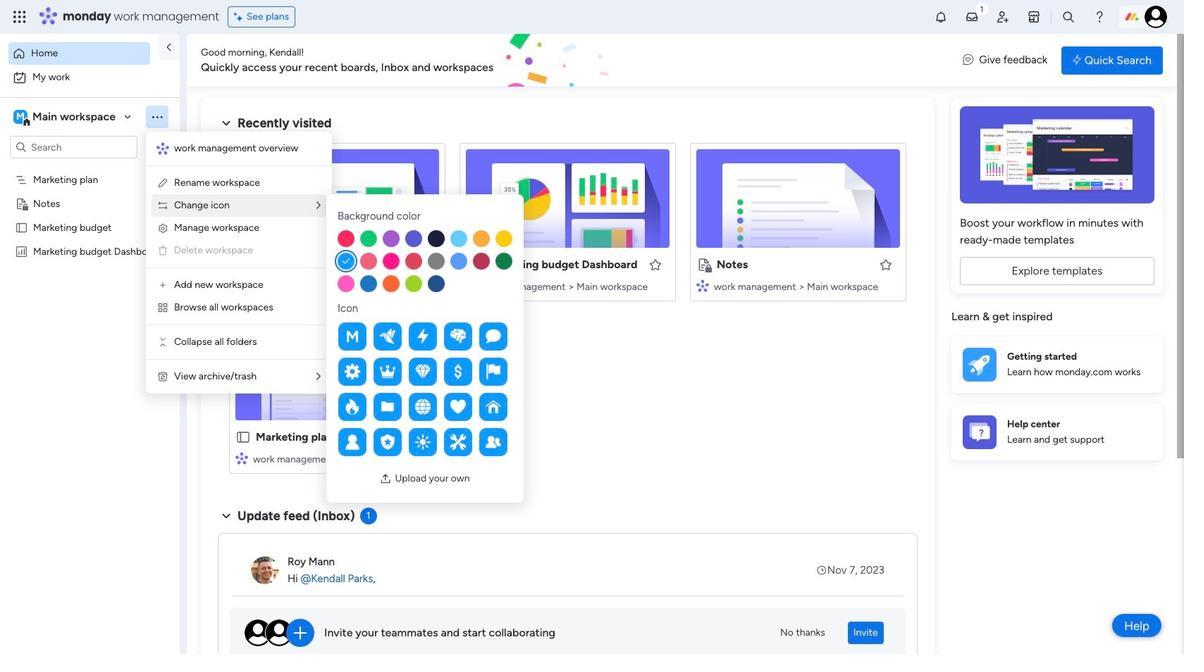 Task type: vqa. For each thing, say whether or not it's contained in the screenshot.
'MORE OPTIONS' image
no



Task type: locate. For each thing, give the bounding box(es) containing it.
delete workspace image
[[157, 245, 168, 257]]

photo icon image
[[380, 474, 391, 485]]

private board image
[[696, 257, 712, 273]]

2 add to favorites image from the left
[[879, 258, 893, 272]]

2 list arrow image from the top
[[316, 372, 321, 382]]

add to favorites image for private board icon
[[879, 258, 893, 272]]

menu item
[[157, 242, 321, 259]]

public dashboard image
[[466, 257, 481, 273]]

add to favorites image for right public board image
[[418, 430, 432, 444]]

1 vertical spatial add to favorites image
[[418, 430, 432, 444]]

public dashboard image
[[15, 245, 28, 258]]

monday marketplace image
[[1027, 10, 1041, 24]]

0 horizontal spatial add to favorites image
[[418, 430, 432, 444]]

add to favorites image
[[418, 258, 432, 272], [879, 258, 893, 272]]

0 horizontal spatial public board image
[[15, 221, 28, 234]]

0 vertical spatial add to favorites image
[[648, 258, 663, 272]]

rename workspace image
[[157, 178, 168, 189]]

1 vertical spatial option
[[8, 66, 171, 89]]

select product image
[[13, 10, 27, 24]]

change icon image
[[157, 200, 168, 211]]

1 horizontal spatial add to favorites image
[[879, 258, 893, 272]]

public board image
[[15, 221, 28, 234], [235, 430, 251, 445]]

quick search results list box
[[218, 132, 918, 491]]

1 vertical spatial list arrow image
[[316, 372, 321, 382]]

1 list arrow image from the top
[[316, 201, 321, 211]]

list box
[[0, 165, 180, 454]]

list arrow image
[[316, 201, 321, 211], [316, 372, 321, 382]]

help image
[[1092, 10, 1107, 24]]

public board image
[[235, 257, 251, 273]]

workspace options image
[[150, 110, 164, 124]]

getting started element
[[952, 337, 1163, 393]]

add to favorites image for public board icon
[[418, 258, 432, 272]]

workspace selection element
[[13, 109, 118, 127]]

0 horizontal spatial add to favorites image
[[418, 258, 432, 272]]

1 add to favorites image from the left
[[418, 258, 432, 272]]

close update feed (inbox) image
[[218, 508, 235, 525]]

add to favorites image
[[648, 258, 663, 272], [418, 430, 432, 444]]

option
[[8, 42, 150, 65], [8, 66, 171, 89], [0, 167, 180, 170]]

1 horizontal spatial add to favorites image
[[648, 258, 663, 272]]

menu
[[146, 132, 332, 394]]

1 vertical spatial public board image
[[235, 430, 251, 445]]

0 vertical spatial list arrow image
[[316, 201, 321, 211]]

0 vertical spatial public board image
[[15, 221, 28, 234]]

v2 bolt switch image
[[1073, 53, 1081, 68]]

1 element
[[360, 508, 377, 525]]

view archive/trash image
[[157, 371, 168, 383]]



Task type: describe. For each thing, give the bounding box(es) containing it.
Search in workspace field
[[30, 139, 118, 155]]

workspace image
[[13, 109, 27, 125]]

see plans image
[[234, 9, 246, 25]]

invite members image
[[996, 10, 1010, 24]]

kendall parks image
[[1145, 6, 1167, 28]]

2 vertical spatial option
[[0, 167, 180, 170]]

private board image
[[15, 197, 28, 210]]

collapse all folders image
[[157, 337, 168, 348]]

templates image image
[[964, 106, 1150, 204]]

v2 user feedback image
[[963, 52, 974, 68]]

add to favorites image for public dashboard image
[[648, 258, 663, 272]]

1 horizontal spatial public board image
[[235, 430, 251, 445]]

browse all workspaces image
[[157, 302, 168, 314]]

help center element
[[952, 404, 1163, 461]]

list arrow image for view archive/trash image
[[316, 372, 321, 382]]

component image
[[235, 279, 248, 292]]

manage workspace image
[[157, 223, 168, 234]]

update feed image
[[965, 10, 979, 24]]

notifications image
[[934, 10, 948, 24]]

add new workspace image
[[157, 280, 168, 291]]

close recently visited image
[[218, 115, 235, 132]]

1 image
[[975, 1, 988, 17]]

0 vertical spatial option
[[8, 42, 150, 65]]

list arrow image for change icon
[[316, 201, 321, 211]]

search everything image
[[1061, 10, 1076, 24]]

roy mann image
[[251, 557, 279, 585]]



